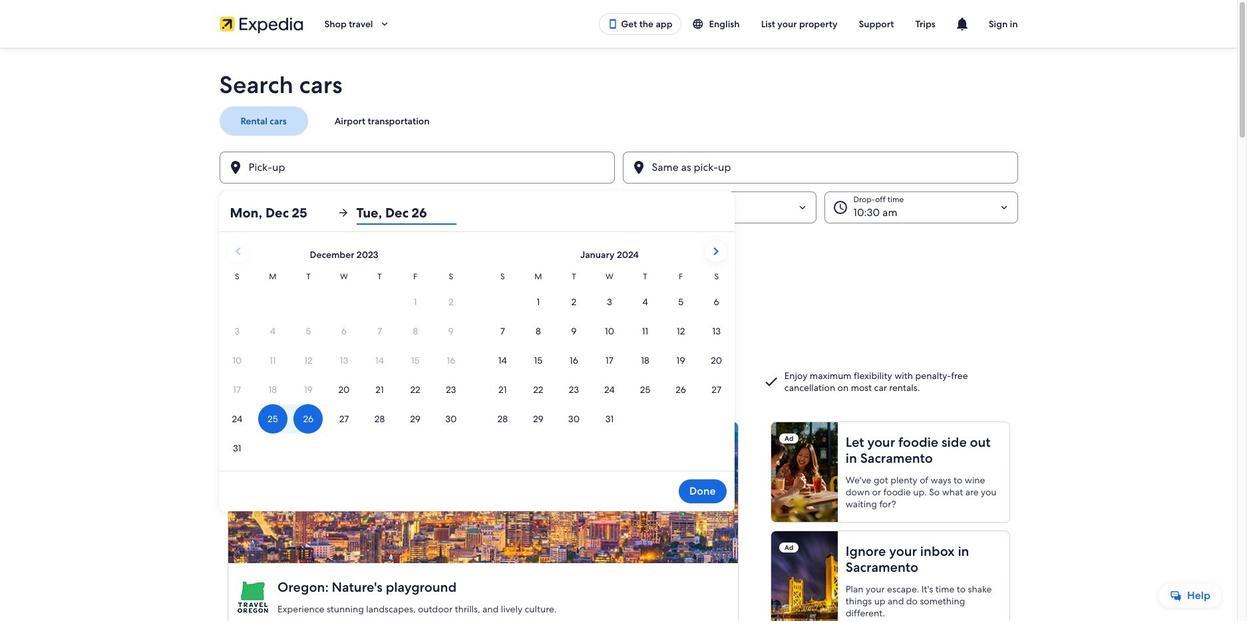 Task type: describe. For each thing, give the bounding box(es) containing it.
communication center icon image
[[954, 16, 970, 32]]

small image
[[692, 18, 709, 30]]

next month image
[[708, 244, 724, 260]]

download the app button image
[[608, 19, 619, 29]]

previous month image
[[230, 244, 246, 260]]



Task type: vqa. For each thing, say whether or not it's contained in the screenshot.
small image
yes



Task type: locate. For each thing, give the bounding box(es) containing it.
expedia logo image
[[219, 15, 303, 33]]

main content
[[0, 48, 1238, 622]]

tab panel
[[214, 144, 1018, 512]]

shop travel image
[[378, 18, 390, 30]]



